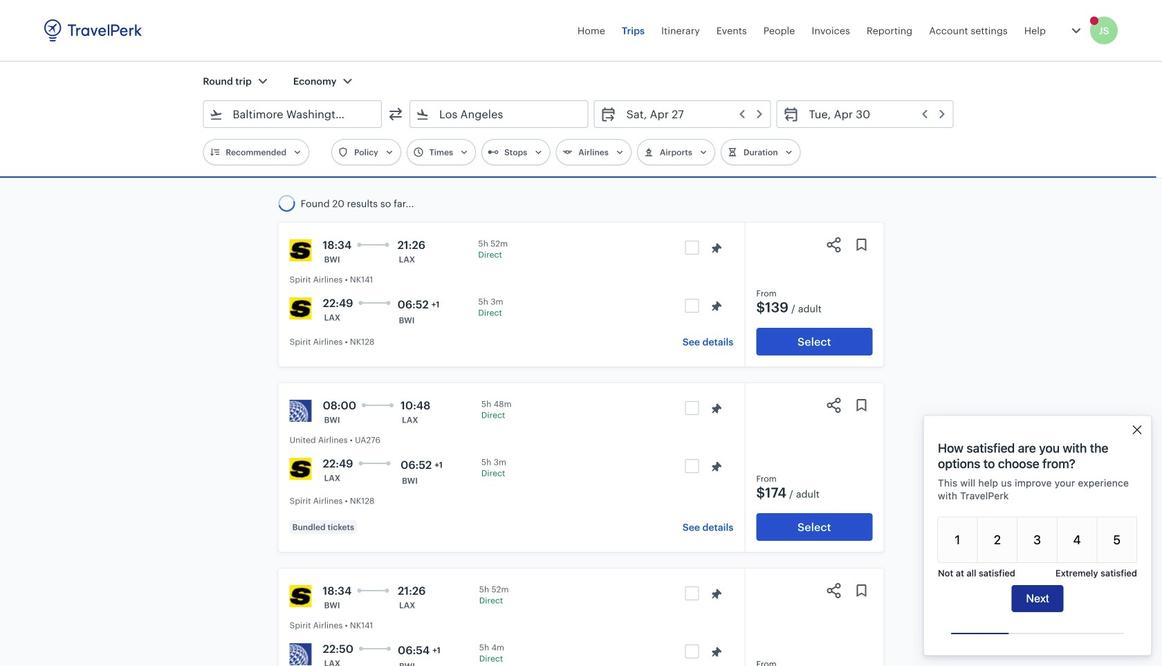 Task type: vqa. For each thing, say whether or not it's contained in the screenshot.
first Alaska Airlines icon from the top
no



Task type: locate. For each thing, give the bounding box(es) containing it.
1 vertical spatial spirit airlines image
[[290, 586, 312, 608]]

spirit airlines image
[[290, 239, 312, 262], [290, 298, 312, 320]]

0 vertical spatial spirit airlines image
[[290, 239, 312, 262]]

spirit airlines image
[[290, 458, 312, 480], [290, 586, 312, 608]]

united airlines image
[[290, 644, 312, 666]]

0 vertical spatial spirit airlines image
[[290, 458, 312, 480]]

spirit airlines image up united airlines icon
[[290, 586, 312, 608]]

united airlines image
[[290, 400, 312, 422]]

1 spirit airlines image from the top
[[290, 239, 312, 262]]

spirit airlines image down united airlines image
[[290, 458, 312, 480]]

1 vertical spatial spirit airlines image
[[290, 298, 312, 320]]



Task type: describe. For each thing, give the bounding box(es) containing it.
From search field
[[223, 103, 363, 125]]

2 spirit airlines image from the top
[[290, 298, 312, 320]]

Depart field
[[617, 103, 765, 125]]

2 spirit airlines image from the top
[[290, 586, 312, 608]]

To search field
[[430, 103, 570, 125]]

1 spirit airlines image from the top
[[290, 458, 312, 480]]

Return field
[[800, 103, 948, 125]]



